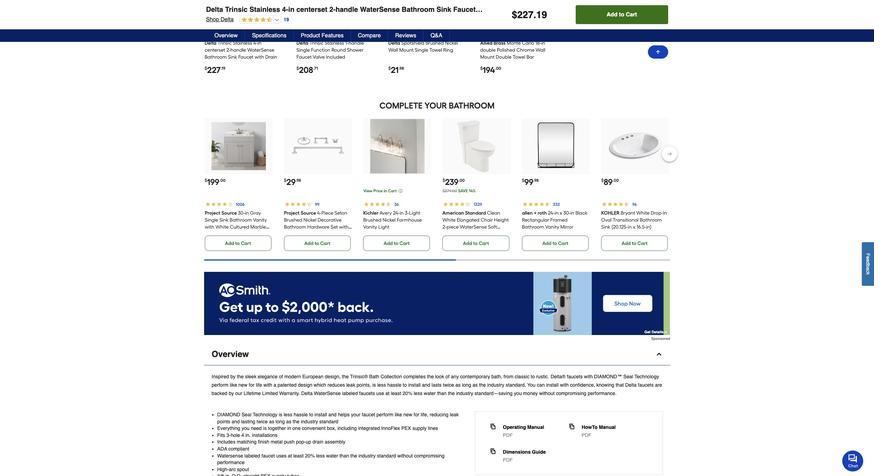 Task type: describe. For each thing, give the bounding box(es) containing it.
includes
[[217, 439, 236, 445]]

plus image
[[468, 1, 477, 9]]

included
[[326, 54, 345, 60]]

1 horizontal spatial light
[[409, 210, 421, 216]]

cart for clean white elongated chair height 2-piece watersense soft close toilet 12-in rough-in 1.28-gpf
[[479, 241, 489, 247]]

nickel inside 4-piece seton brushed nickel decorative bathroom hardware set with towel bar, toilet paper holder, towel ring and robe hook
[[304, 217, 317, 223]]

trinsic stainless 1-handle single function round shower faucet valve included
[[297, 40, 364, 60]]

trinsic for 227
[[218, 40, 232, 46]]

a inside inspired by the sleek elegance of modern european design, the trinsic® bath collection completes the look of any contemporary bath, from classic to rustic. delta® faucets with diamond™ seal technology perform like new for life with a patented design which reduces leak points, is less hassle to install and lasts twice as long as the industry standard. you can install with confidence, knowing that delta faucets are backed by our lifetime limited warranty. delta watersense labeled faucets use at least 20% less water than the industry standard—saving you money without compromising performance.
[[274, 382, 276, 388]]

to inside 199 list item
[[235, 241, 240, 247]]

kichler avery 24-in 3-light brushed nickel farmhouse vanity light image
[[370, 119, 425, 174]]

$ 99 .98
[[522, 177, 539, 187]]

bathroom inside bryant white drop-in oval transitional bathroom sink (20.125-in x 16.5-in)
[[640, 217, 663, 223]]

dimensions guide pdf
[[503, 449, 546, 463]]

technology inside diamond seal technology is less hassle to install and helps your faucet perform like new for life, reducing leak points and lasting twice as long as the industry standard everything you need is together in one convenient box, including integrated innoflex pex supply lines fits 3-hole 4 in. installations includes matching finish metal push pop-up drain assembly ada compliant watersense labeled faucet uses at least 20% less water than the industry standard without compromising performance high-arc spout
[[253, 412, 278, 418]]

watersense inside inspired by the sleek elegance of modern european design, the trinsic® bath collection completes the look of any contemporary bath, from classic to rustic. delta® faucets with diamond™ seal technology perform like new for life with a patented design which reduces leak points, is less hassle to install and lasts twice as long as the industry standard. you can install with confidence, knowing that delta faucets are backed by our lifetime limited warranty. delta watersense labeled faucets use at least 20% less water than the industry standard—saving you money without compromising performance.
[[314, 391, 341, 396]]

0 vertical spatial overview
[[215, 32, 238, 39]]

less up use
[[378, 382, 386, 388]]

compare
[[358, 32, 381, 39]]

cart for 30-in gray single sink bathroom vanity with white cultured marble top
[[241, 241, 251, 247]]

$ for $ 89 .00
[[602, 178, 604, 183]]

for inside diamond seal technology is less hassle to install and helps your faucet perform like new for life, reducing leak points and lasting twice as long as the industry standard everything you need is together in one convenient box, including integrated innoflex pex supply lines fits 3-hole 4 in. installations includes matching finish metal push pop-up drain assembly ada compliant watersense labeled faucet uses at least 20% less water than the industry standard without compromising performance high-arc spout
[[414, 412, 420, 418]]

$ for $ 227 .19
[[205, 66, 207, 71]]

monte carlo 18-in double polished chrome wall mount double towel bar
[[481, 40, 546, 60]]

cultured
[[230, 224, 249, 230]]

bar
[[527, 54, 535, 60]]

complete
[[380, 101, 423, 111]]

in up specifications button
[[289, 6, 295, 14]]

to inside 239 list item
[[474, 241, 478, 247]]

b
[[866, 265, 872, 267]]

add to cart inside button
[[607, 12, 638, 18]]

trinsic up shop delta on the left of page
[[225, 6, 248, 14]]

and inside inspired by the sleek elegance of modern european design, the trinsic® bath collection completes the look of any contemporary bath, from classic to rustic. delta® faucets with diamond™ seal technology perform like new for life with a patented design which reduces leak points, is less hassle to install and lasts twice as long as the industry standard. you can install with confidence, knowing that delta faucets are backed by our lifetime limited warranty. delta watersense labeled faucets use at least 20% less water than the industry standard—saving you money without compromising performance.
[[422, 382, 431, 388]]

in inside monte carlo 18-in double polished chrome wall mount double towel bar
[[542, 40, 546, 46]]

toilet inside 4-piece seton brushed nickel decorative bathroom hardware set with towel bar, toilet paper holder, towel ring and robe hook
[[308, 231, 319, 237]]

239
[[445, 177, 459, 187]]

classic
[[515, 374, 530, 380]]

leak inside inspired by the sleek elegance of modern european design, the trinsic® bath collection completes the look of any contemporary bath, from classic to rustic. delta® faucets with diamond™ seal technology perform like new for life with a patented design which reduces leak points, is less hassle to install and lasts twice as long as the industry standard. you can install with confidence, knowing that delta faucets are backed by our lifetime limited warranty. delta watersense labeled faucets use at least 20% less water than the industry standard—saving you money without compromising performance.
[[347, 382, 356, 388]]

pdf for dimensions guide pdf
[[503, 457, 513, 463]]

the left look
[[427, 374, 434, 380]]

$ 199 .00
[[205, 177, 226, 187]]

add for 30-in gray single sink bathroom vanity with white cultured marble top
[[225, 241, 234, 247]]

new inside diamond seal technology is less hassle to install and helps your faucet perform like new for life, reducing leak points and lasting twice as long as the industry standard everything you need is together in one convenient box, including integrated innoflex pex supply lines fits 3-hole 4 in. installations includes matching finish metal push pop-up drain assembly ada compliant watersense labeled faucet uses at least 20% less water than the industry standard without compromising performance high-arc spout
[[404, 412, 413, 418]]

as up together
[[269, 419, 274, 425]]

24-in x 30-in black rectangular framed bathroom vanity mirror
[[522, 210, 588, 230]]

1 vertical spatial by
[[229, 391, 234, 396]]

.98 for 21
[[399, 66, 404, 71]]

elongated
[[457, 217, 480, 223]]

0 vertical spatial handle
[[336, 6, 358, 14]]

89 list item
[[602, 118, 670, 251]]

white inside 30-in gray single sink bathroom vanity with white cultured marble top
[[215, 224, 229, 230]]

to down avery 24-in 3-light brushed nickel farmhouse vanity light
[[394, 241, 399, 247]]

holder,
[[335, 231, 351, 237]]

hardware
[[308, 224, 330, 230]]

and left .
[[514, 6, 526, 14]]

without inside inspired by the sleek elegance of modern european design, the trinsic® bath collection completes the look of any contemporary bath, from classic to rustic. delta® faucets with diamond™ seal technology perform like new for life with a patented design which reduces leak points, is less hassle to install and lasts twice as long as the industry standard. you can install with confidence, knowing that delta faucets are backed by our lifetime limited warranty. delta watersense labeled faucets use at least 20% less water than the industry standard—saving you money without compromising performance.
[[540, 391, 555, 396]]

0 vertical spatial by
[[231, 374, 236, 380]]

can
[[537, 382, 545, 388]]

and inside trinsic stainless 4-in centerset 2-handle watersense bathroom sink faucet with drain and deck plate
[[205, 61, 214, 67]]

sink inside 30-in gray single sink bathroom vanity with white cultured marble top
[[219, 217, 229, 223]]

life
[[256, 382, 262, 388]]

21 list item
[[389, 0, 464, 85]]

handle inside trinsic stainless 4-in centerset 2-handle watersense bathroom sink faucet with drain and deck plate
[[231, 47, 246, 53]]

least inside diamond seal technology is less hassle to install and helps your faucet perform like new for life, reducing leak points and lasting twice as long as the industry standard everything you need is together in one convenient box, including integrated innoflex pex supply lines fits 3-hole 4 in. installations includes matching finish metal push pop-up drain assembly ada compliant watersense labeled faucet uses at least 20% less water than the industry standard without compromising performance high-arc spout
[[294, 453, 304, 459]]

industry down integrated
[[359, 453, 376, 459]]

document image for operating
[[491, 424, 496, 430]]

brass
[[494, 40, 506, 46]]

towel left robe
[[284, 238, 297, 244]]

in)
[[647, 224, 652, 230]]

k
[[866, 272, 872, 275]]

to inside button
[[620, 12, 625, 18]]

x inside bryant white drop-in oval transitional bathroom sink (20.125-in x 16.5-in)
[[634, 224, 636, 230]]

american standard clean white elongated chair height 2-piece watersense soft close toilet 12-in rough-in 1.28-gpf image
[[450, 119, 504, 174]]

roth
[[538, 210, 547, 216]]

howto
[[582, 425, 598, 430]]

24- inside avery 24-in 3-light brushed nickel farmhouse vanity light
[[393, 210, 400, 216]]

add for 24-in x 30-in black rectangular framed bathroom vanity mirror
[[543, 241, 552, 247]]

add to cart link for 99
[[522, 236, 589, 251]]

to inside diamond seal technology is less hassle to install and helps your faucet perform like new for life, reducing leak points and lasting twice as long as the industry standard everything you need is together in one convenient box, including integrated innoflex pex supply lines fits 3-hole 4 in. installations includes matching finish metal push pop-up drain assembly ada compliant watersense labeled faucet uses at least 20% less water than the industry standard without compromising performance high-arc spout
[[309, 412, 314, 418]]

howto manual link
[[582, 424, 616, 431]]

199
[[207, 177, 220, 187]]

f e e d b a c k button
[[863, 242, 875, 286]]

industry up convenient
[[301, 419, 318, 425]]

compromising inside diamond seal technology is less hassle to install and helps your faucet perform like new for life, reducing leak points and lasting twice as long as the industry standard everything you need is together in one convenient box, including integrated innoflex pex supply lines fits 3-hole 4 in. installations includes matching finish metal push pop-up drain assembly ada compliant watersense labeled faucet uses at least 20% less water than the industry standard without compromising performance high-arc spout
[[415, 453, 445, 459]]

kohler
[[602, 210, 620, 216]]

add to cart link for view price in cart
[[364, 236, 430, 251]]

technology inside inspired by the sleek elegance of modern european design, the trinsic® bath collection completes the look of any contemporary bath, from classic to rustic. delta® faucets with diamond™ seal technology perform like new for life with a patented design which reduces leak points, is less hassle to install and lasts twice as long as the industry standard. you can install with confidence, knowing that delta faucets are backed by our lifetime limited warranty. delta watersense labeled faucets use at least 20% less water than the industry standard—saving you money without compromising performance.
[[635, 374, 660, 380]]

farmhouse
[[397, 217, 422, 223]]

innoflex
[[382, 426, 400, 431]]

spotshield brushed nickel wall mount single towel ring
[[389, 40, 458, 53]]

european
[[303, 374, 324, 380]]

0 horizontal spatial 19
[[284, 17, 289, 22]]

delta down design
[[301, 391, 313, 396]]

1 horizontal spatial 2-
[[330, 6, 336, 14]]

delta inside 208 list item
[[297, 40, 309, 46]]

monte
[[507, 40, 521, 46]]

$ for $ 208 .71
[[297, 66, 299, 71]]

is inside inspired by the sleek elegance of modern european design, the trinsic® bath collection completes the look of any contemporary bath, from classic to rustic. delta® faucets with diamond™ seal technology perform like new for life with a patented design which reduces leak points, is less hassle to install and lasts twice as long as the industry standard. you can install with confidence, knowing that delta faucets are backed by our lifetime limited warranty. delta watersense labeled faucets use at least 20% less water than the industry standard—saving you money without compromising performance.
[[373, 382, 376, 388]]

plate inside trinsic stainless 4-in centerset 2-handle watersense bathroom sink faucet with drain and deck plate
[[227, 61, 238, 67]]

than inside inspired by the sleek elegance of modern european design, the trinsic® bath collection completes the look of any contemporary bath, from classic to rustic. delta® faucets with diamond™ seal technology perform like new for life with a patented design which reduces leak points, is less hassle to install and lasts twice as long as the industry standard. you can install with confidence, knowing that delta faucets are backed by our lifetime limited warranty. delta watersense labeled faucets use at least 20% less water than the industry standard—saving you money without compromising performance.
[[437, 391, 447, 396]]

allen + roth 24-in x 30-in black rectangular framed bathroom vanity mirror image
[[529, 119, 584, 174]]

including
[[338, 426, 357, 431]]

1 horizontal spatial install
[[409, 382, 421, 388]]

less down completes at the left of the page
[[414, 391, 423, 396]]

1 vertical spatial is
[[279, 412, 283, 418]]

industry down any
[[457, 391, 474, 396]]

delta up shop
[[206, 6, 223, 14]]

1 horizontal spatial centerset
[[297, 6, 328, 14]]

twice inside inspired by the sleek elegance of modern european design, the trinsic® bath collection completes the look of any contemporary bath, from classic to rustic. delta® faucets with diamond™ seal technology perform like new for life with a patented design which reduces leak points, is less hassle to install and lasts twice as long as the industry standard. you can install with confidence, knowing that delta faucets are backed by our lifetime limited warranty. delta watersense labeled faucets use at least 20% less water than the industry standard—saving you money without compromising performance.
[[443, 382, 455, 388]]

single inside spotshield brushed nickel wall mount single towel ring
[[415, 47, 429, 53]]

product features
[[301, 32, 344, 39]]

installations
[[252, 433, 278, 438]]

document image
[[570, 424, 575, 430]]

4.5 stars image
[[240, 17, 272, 23]]

lasting
[[241, 419, 255, 425]]

$ 208 .71
[[297, 65, 318, 75]]

add for avery 24-in 3-light brushed nickel farmhouse vanity light
[[384, 241, 393, 247]]

a inside button
[[866, 267, 872, 270]]

vanity inside avery 24-in 3-light brushed nickel farmhouse vanity light
[[364, 224, 378, 230]]

decorative
[[318, 217, 342, 223]]

operating manual link
[[503, 424, 545, 431]]

polished
[[497, 47, 516, 53]]

water inside inspired by the sleek elegance of modern european design, the trinsic® bath collection completes the look of any contemporary bath, from classic to rustic. delta® faucets with diamond™ seal technology perform like new for life with a patented design which reduces leak points, is less hassle to install and lasts twice as long as the industry standard. you can install with confidence, knowing that delta faucets are backed by our lifetime limited warranty. delta watersense labeled faucets use at least 20% less water than the industry standard—saving you money without compromising performance.
[[424, 391, 436, 396]]

trinsic®
[[350, 374, 368, 380]]

2 vertical spatial faucets
[[359, 391, 375, 396]]

30- inside 24-in x 30-in black rectangular framed bathroom vanity mirror
[[564, 210, 571, 216]]

delta right that
[[626, 382, 637, 388]]

1 vertical spatial standard
[[377, 453, 396, 459]]

4- inside 4-piece seton brushed nickel decorative bathroom hardware set with towel bar, toilet paper holder, towel ring and robe hook
[[317, 210, 322, 216]]

vanity inside 24-in x 30-in black rectangular framed bathroom vanity mirror
[[546, 224, 560, 230]]

centerset inside trinsic stainless 4-in centerset 2-handle watersense bathroom sink faucet with drain and deck plate
[[205, 47, 225, 53]]

30- inside 30-in gray single sink bathroom vanity with white cultured marble top
[[238, 210, 245, 216]]

drain inside trinsic stainless 4-in centerset 2-handle watersense bathroom sink faucet with drain and deck plate
[[266, 54, 277, 60]]

0 vertical spatial overview button
[[208, 29, 245, 42]]

life,
[[421, 412, 429, 418]]

$279.00
[[443, 189, 457, 193]]

3- inside diamond seal technology is less hassle to install and helps your faucet perform like new for life, reducing leak points and lasting twice as long as the industry standard everything you need is together in one convenient box, including integrated innoflex pex supply lines fits 3-hole 4 in. installations includes matching finish metal push pop-up drain assembly ada compliant watersense labeled faucet uses at least 20% less water than the industry standard without compromising performance high-arc spout
[[227, 433, 231, 438]]

single inside "trinsic stainless 1-handle single function round shower faucet valve included"
[[297, 47, 310, 53]]

view
[[364, 189, 373, 193]]

2 horizontal spatial install
[[547, 382, 559, 388]]

rectangular
[[522, 217, 550, 223]]

bathroom inside 24-in x 30-in black rectangular framed bathroom vanity mirror
[[522, 224, 545, 230]]

ring inside 4-piece seton brushed nickel decorative bathroom hardware set with towel bar, toilet paper holder, towel ring and robe hook
[[298, 238, 308, 244]]

to inside 89 list item
[[632, 241, 637, 247]]

4 inside diamond seal technology is less hassle to install and helps your faucet perform like new for life, reducing leak points and lasting twice as long as the industry standard everything you need is together in one convenient box, including integrated innoflex pex supply lines fits 3-hole 4 in. installations includes matching finish metal push pop-up drain assembly ada compliant watersense labeled faucet uses at least 20% less water than the industry standard without compromising performance high-arc spout
[[242, 433, 244, 438]]

items
[[617, 23, 629, 29]]

howto manual pdf
[[582, 425, 616, 438]]

delta right shop
[[221, 16, 234, 23]]

1 horizontal spatial 4
[[613, 23, 616, 29]]

$ for $ 99 .98
[[522, 178, 525, 183]]

long inside diamond seal technology is less hassle to install and helps your faucet perform like new for life, reducing leak points and lasting twice as long as the industry standard everything you need is together in one convenient box, including integrated innoflex pex supply lines fits 3-hole 4 in. installations includes matching finish metal push pop-up drain assembly ada compliant watersense labeled faucet uses at least 20% less water than the industry standard without compromising performance high-arc spout
[[276, 419, 285, 425]]

99
[[525, 177, 534, 187]]

brushed inside avery 24-in 3-light brushed nickel farmhouse vanity light
[[364, 217, 382, 223]]

add left cart
[[587, 23, 596, 29]]

in right the price
[[384, 189, 387, 193]]

with up the confidence, in the bottom right of the page
[[585, 374, 593, 380]]

199 list item
[[205, 118, 273, 251]]

you
[[528, 382, 536, 388]]

to left cart
[[597, 23, 602, 29]]

marble
[[250, 224, 266, 230]]

compromising inside inspired by the sleek elegance of modern european design, the trinsic® bath collection completes the look of any contemporary bath, from classic to rustic. delta® faucets with diamond™ seal technology perform like new for life with a patented design which reduces leak points, is less hassle to install and lasts twice as long as the industry standard. you can install with confidence, knowing that delta faucets are backed by our lifetime limited warranty. delta watersense labeled faucets use at least 20% less water than the industry standard—saving you money without compromising performance.
[[557, 391, 587, 396]]

allied
[[481, 40, 493, 46]]

89
[[604, 177, 613, 187]]

bath,
[[492, 374, 503, 380]]

208
[[299, 65, 313, 75]]

.00 for 239
[[459, 178, 465, 183]]

stainless up 4.5 stars image
[[250, 6, 280, 14]]

less down drain
[[316, 453, 325, 459]]

the up reduces
[[342, 374, 349, 380]]

white for piece
[[443, 217, 456, 223]]

leak inside diamond seal technology is less hassle to install and helps your faucet perform like new for life, reducing leak points and lasting twice as long as the industry standard everything you need is together in one convenient box, including integrated innoflex pex supply lines fits 3-hole 4 in. installations includes matching finish metal push pop-up drain assembly ada compliant watersense labeled faucet uses at least 20% less water than the industry standard without compromising performance high-arc spout
[[450, 412, 459, 418]]

and inside 4-piece seton brushed nickel decorative bathroom hardware set with towel bar, toilet paper holder, towel ring and robe hook
[[309, 238, 318, 244]]

handle inside "trinsic stainless 1-handle single function round shower faucet valve included"
[[349, 40, 364, 46]]

standard.
[[506, 382, 527, 388]]

from
[[504, 374, 514, 380]]

1 horizontal spatial 4-
[[282, 6, 289, 14]]

use
[[377, 391, 384, 396]]

kohler bryant white drop-in oval transitional bathroom sink (20.125-in x 16.5-in) image
[[609, 119, 663, 174]]

bathroom inside heading
[[449, 101, 495, 111]]

0 vertical spatial faucets
[[567, 374, 583, 380]]

one
[[293, 426, 301, 431]]

2- for clean white elongated chair height 2-piece watersense soft close toilet 12-in rough-in 1.28-gpf
[[443, 224, 447, 230]]

seal inside diamond seal technology is less hassle to install and helps your faucet perform like new for life, reducing leak points and lasting twice as long as the industry standard everything you need is together in one convenient box, including integrated innoflex pex supply lines fits 3-hole 4 in. installations includes matching finish metal push pop-up drain assembly ada compliant watersense labeled faucet uses at least 20% less water than the industry standard without compromising performance high-arc spout
[[242, 412, 252, 418]]

$ for $ 239 .00
[[443, 178, 445, 183]]

0 vertical spatial drain
[[494, 6, 512, 14]]

spout
[[237, 467, 249, 472]]

$ for $ 29 .98
[[284, 178, 287, 183]]

29 list item
[[284, 118, 352, 251]]

valve
[[313, 54, 325, 60]]

and left "helps"
[[329, 412, 337, 418]]

points
[[217, 419, 230, 425]]

20% inside diamond seal technology is less hassle to install and helps your faucet perform like new for life, reducing leak points and lasting twice as long as the industry standard everything you need is together in one convenient box, including integrated innoflex pex supply lines fits 3-hole 4 in. installations includes matching finish metal push pop-up drain assembly ada compliant watersense labeled faucet uses at least 20% less water than the industry standard without compromising performance high-arc spout
[[305, 453, 315, 459]]

twice inside diamond seal technology is less hassle to install and helps your faucet perform like new for life, reducing leak points and lasting twice as long as the industry standard everything you need is together in one convenient box, including integrated innoflex pex supply lines fits 3-hole 4 in. installations includes matching finish metal push pop-up drain assembly ada compliant watersense labeled faucet uses at least 20% less water than the industry standard without compromising performance high-arc spout
[[257, 419, 268, 425]]

collection
[[381, 374, 402, 380]]

least inside inspired by the sleek elegance of modern european design, the trinsic® bath collection completes the look of any contemporary bath, from classic to rustic. delta® faucets with diamond™ seal technology perform like new for life with a patented design which reduces leak points, is less hassle to install and lasts twice as long as the industry standard. you can install with confidence, knowing that delta faucets are backed by our lifetime limited warranty. delta watersense labeled faucets use at least 20% less water than the industry standard—saving you money without compromising performance.
[[391, 391, 402, 396]]

at inside inspired by the sleek elegance of modern european design, the trinsic® bath collection completes the look of any contemporary bath, from classic to rustic. delta® faucets with diamond™ seal technology perform like new for life with a patented design which reduces leak points, is less hassle to install and lasts twice as long as the industry standard. you can install with confidence, knowing that delta faucets are backed by our lifetime limited warranty. delta watersense labeled faucets use at least 20% less water than the industry standard—saving you money without compromising performance.
[[386, 391, 390, 396]]

faucet inside "trinsic stainless 1-handle single function round shower faucet valve included"
[[297, 54, 312, 60]]

0 horizontal spatial standard
[[320, 419, 339, 425]]

wall inside spotshield brushed nickel wall mount single towel ring
[[389, 47, 398, 53]]

with down delta® at the bottom right
[[561, 382, 569, 388]]

like inside diamond seal technology is less hassle to install and helps your faucet perform like new for life, reducing leak points and lasting twice as long as the industry standard everything you need is together in one convenient box, including integrated innoflex pex supply lines fits 3-hole 4 in. installations includes matching finish metal push pop-up drain assembly ada compliant watersense labeled faucet uses at least 20% less water than the industry standard without compromising performance high-arc spout
[[395, 412, 402, 418]]

deck inside trinsic stainless 4-in centerset 2-handle watersense bathroom sink faucet with drain and deck plate
[[215, 61, 226, 67]]

water inside diamond seal technology is less hassle to install and helps your faucet perform like new for life, reducing leak points and lasting twice as long as the industry standard everything you need is together in one convenient box, including integrated innoflex pex supply lines fits 3-hole 4 in. installations includes matching finish metal push pop-up drain assembly ada compliant watersense labeled faucet uses at least 20% less water than the industry standard without compromising performance high-arc spout
[[326, 453, 338, 459]]

product features button
[[294, 29, 351, 42]]

1 vertical spatial overview button
[[204, 344, 671, 366]]

to inside 99 list item
[[553, 241, 558, 247]]

perform inside inspired by the sleek elegance of modern european design, the trinsic® bath collection completes the look of any contemporary bath, from classic to rustic. delta® faucets with diamond™ seal technology perform like new for life with a patented design which reduces leak points, is less hassle to install and lasts twice as long as the industry standard. you can install with confidence, knowing that delta faucets are backed by our lifetime limited warranty. delta watersense labeled faucets use at least 20% less water than the industry standard—saving you money without compromising performance.
[[212, 382, 229, 388]]

perform inside diamond seal technology is less hassle to install and helps your faucet perform like new for life, reducing leak points and lasting twice as long as the industry standard everything you need is together in one convenient box, including integrated innoflex pex supply lines fits 3-hole 4 in. installations includes matching finish metal push pop-up drain assembly ada compliant watersense labeled faucet uses at least 20% less water than the industry standard without compromising performance high-arc spout
[[377, 412, 394, 418]]

allied brass
[[481, 40, 506, 46]]

cart for 4-piece seton brushed nickel decorative bathroom hardware set with towel bar, toilet paper holder, towel ring and robe hook
[[320, 241, 331, 247]]

(20.125-
[[612, 224, 629, 230]]

add to cart link for 29
[[284, 236, 351, 251]]

long inside inspired by the sleek elegance of modern european design, the trinsic® bath collection completes the look of any contemporary bath, from classic to rustic. delta® faucets with diamond™ seal technology perform like new for life with a patented design which reduces leak points, is less hassle to install and lasts twice as long as the industry standard. you can install with confidence, knowing that delta faucets are backed by our lifetime limited warranty. delta watersense labeled faucets use at least 20% less water than the industry standard—saving you money without compromising performance.
[[462, 382, 472, 388]]

towel left bar, at left
[[284, 231, 297, 237]]

dimensions
[[503, 449, 531, 455]]

kichler
[[364, 210, 379, 216]]

contemporary
[[461, 374, 490, 380]]

with inside 30-in gray single sink bathroom vanity with white cultured marble top
[[205, 224, 214, 230]]

194 list item
[[481, 0, 556, 85]]

delta inside 227 list item
[[205, 40, 217, 46]]

bar,
[[298, 231, 307, 237]]

1 horizontal spatial deck
[[528, 6, 545, 14]]

add to cart link for 199
[[205, 236, 272, 251]]

elegance
[[258, 374, 278, 380]]

metal
[[271, 439, 283, 445]]

confidence,
[[571, 382, 596, 388]]

piece
[[322, 210, 334, 216]]

add to cart inside 239 list item
[[463, 241, 489, 247]]

in up framed
[[555, 210, 559, 216]]

the down the contemporary
[[480, 382, 486, 388]]

as up push
[[286, 419, 292, 425]]

watersense inside trinsic stainless 4-in centerset 2-handle watersense bathroom sink faucet with drain and deck plate
[[247, 47, 275, 53]]

double
[[481, 47, 496, 53]]

1 vertical spatial faucet
[[262, 453, 275, 459]]

for inside inspired by the sleek elegance of modern european design, the trinsic® bath collection completes the look of any contemporary bath, from classic to rustic. delta® faucets with diamond™ seal technology perform like new for life with a patented design which reduces leak points, is less hassle to install and lasts twice as long as the industry standard. you can install with confidence, knowing that delta faucets are backed by our lifetime limited warranty. delta watersense labeled faucets use at least 20% less water than the industry standard—saving you money without compromising performance.
[[249, 382, 255, 388]]

brushed inside 4-piece seton brushed nickel decorative bathroom hardware set with towel bar, toilet paper holder, towel ring and robe hook
[[284, 217, 302, 223]]

2 horizontal spatial faucets
[[639, 382, 654, 388]]

the down including
[[351, 453, 357, 459]]

rustic.
[[537, 374, 550, 380]]

add to cart for 89
[[622, 241, 648, 247]]

arc
[[229, 467, 236, 472]]

the down any
[[448, 391, 455, 396]]

4- inside trinsic stainless 4-in centerset 2-handle watersense bathroom sink faucet with drain and deck plate
[[254, 40, 258, 46]]

your
[[351, 412, 361, 418]]

toilet inside clean white elongated chair height 2-piece watersense soft close toilet 12-in rough-in 1.28-gpf
[[457, 231, 468, 237]]

cart inside add to cart button
[[626, 12, 638, 18]]

diamond seal technology is less hassle to install and helps your faucet perform like new for life, reducing leak points and lasting twice as long as the industry standard everything you need is together in one convenient box, including integrated innoflex pex supply lines fits 3-hole 4 in. installations includes matching finish metal push pop-up drain assembly ada compliant watersense labeled faucet uses at least 20% less water than the industry standard without compromising performance high-arc spout
[[217, 412, 459, 472]]

install inside diamond seal technology is less hassle to install and helps your faucet perform like new for life, reducing leak points and lasting twice as long as the industry standard everything you need is together in one convenient box, including integrated innoflex pex supply lines fits 3-hole 4 in. installations includes matching finish metal push pop-up drain assembly ada compliant watersense labeled faucet uses at least 20% less water than the industry standard without compromising performance high-arc spout
[[315, 412, 327, 418]]

finish
[[258, 439, 270, 445]]

plus image for 208
[[376, 1, 385, 9]]

project source 30-in gray single sink bathroom vanity with white cultured marble top image
[[212, 119, 266, 174]]

and up everything at the left of the page
[[232, 419, 240, 425]]

with down elegance
[[264, 382, 272, 388]]



Task type: vqa. For each thing, say whether or not it's contained in the screenshot.
'arc'
yes



Task type: locate. For each thing, give the bounding box(es) containing it.
towel
[[430, 47, 442, 53], [513, 54, 526, 60], [284, 231, 297, 237], [284, 238, 297, 244]]

white left the cultured
[[215, 224, 229, 230]]

0 horizontal spatial technology
[[253, 412, 278, 418]]

add to cart down the cultured
[[225, 241, 251, 247]]

239 list item
[[443, 118, 511, 251]]

1 plus image from the left
[[284, 1, 293, 9]]

ring inside spotshield brushed nickel wall mount single towel ring
[[444, 47, 454, 53]]

bryant white drop-in oval transitional bathroom sink (20.125-in x 16.5-in)
[[602, 210, 668, 230]]

0 vertical spatial you
[[514, 391, 522, 396]]

0 horizontal spatial perform
[[212, 382, 229, 388]]

toilet up gpf
[[457, 231, 468, 237]]

of up the patented
[[279, 374, 283, 380]]

2- for trinsic stainless 4-in centerset 2-handle watersense bathroom sink faucet with drain and deck plate
[[227, 47, 231, 53]]

pdf down the 'operating'
[[503, 433, 513, 438]]

than inside diamond seal technology is less hassle to install and helps your faucet perform like new for life, reducing leak points and lasting twice as long as the industry standard everything you need is together in one convenient box, including integrated innoflex pex supply lines fits 3-hole 4 in. installations includes matching finish metal push pop-up drain assembly ada compliant watersense labeled faucet uses at least 20% less water than the industry standard without compromising performance high-arc spout
[[340, 453, 349, 459]]

manual right howto
[[599, 425, 616, 430]]

source for 29
[[301, 210, 316, 216]]

to down 12-
[[474, 241, 478, 247]]

4-
[[282, 6, 289, 14], [254, 40, 258, 46], [317, 210, 322, 216]]

2 add to cart link from the left
[[284, 236, 351, 251]]

0 horizontal spatial centerset
[[205, 47, 225, 53]]

1 vertical spatial white
[[443, 217, 456, 223]]

0 vertical spatial plate
[[547, 6, 563, 14]]

is up installations
[[263, 426, 267, 431]]

0 horizontal spatial brushed
[[284, 217, 302, 223]]

$ inside $ 29 .98
[[284, 178, 287, 183]]

4- up decorative
[[317, 210, 322, 216]]

2- inside trinsic stainless 4-in centerset 2-handle watersense bathroom sink faucet with drain and deck plate
[[227, 47, 231, 53]]

227 inside list item
[[207, 65, 221, 75]]

0 vertical spatial long
[[462, 382, 472, 388]]

in inside avery 24-in 3-light brushed nickel farmhouse vanity light
[[400, 210, 404, 216]]

add to cart for 29
[[305, 241, 331, 247]]

in inside bryant white drop-in oval transitional bathroom sink (20.125-in x 16.5-in)
[[628, 224, 632, 230]]

.00 inside $ 199 .00
[[220, 178, 226, 183]]

0 vertical spatial like
[[230, 382, 237, 388]]

4 left in.
[[242, 433, 244, 438]]

add to cart for 99
[[543, 241, 569, 247]]

1 vertical spatial labeled
[[245, 453, 260, 459]]

0 horizontal spatial 2-
[[227, 47, 231, 53]]

cart inside 239 list item
[[479, 241, 489, 247]]

cart for 24-in x 30-in black rectangular framed bathroom vanity mirror
[[559, 241, 569, 247]]

.98 for 29
[[296, 178, 301, 183]]

1 project from the left
[[205, 210, 220, 216]]

0 horizontal spatial like
[[230, 382, 237, 388]]

1 vertical spatial without
[[398, 453, 413, 459]]

+
[[534, 210, 537, 216]]

add down 24-in x 30-in black rectangular framed bathroom vanity mirror
[[543, 241, 552, 247]]

document image
[[491, 424, 496, 430], [491, 449, 496, 454]]

in inside clean white elongated chair height 2-piece watersense soft close toilet 12-in rough-in 1.28-gpf
[[496, 231, 500, 237]]

project source up the cultured
[[205, 210, 237, 216]]

for left the life,
[[414, 412, 420, 418]]

drain down specifications button
[[266, 54, 277, 60]]

watersense inside clean white elongated chair height 2-piece watersense soft close toilet 12-in rough-in 1.28-gpf
[[460, 224, 487, 230]]

labeled down matching
[[245, 453, 260, 459]]

0 vertical spatial leak
[[347, 382, 356, 388]]

sink inside trinsic stainless 4-in centerset 2-handle watersense bathroom sink faucet with drain and deck plate
[[228, 54, 237, 60]]

at right use
[[386, 391, 390, 396]]

add to cart link inside 199 list item
[[205, 236, 272, 251]]

bath
[[370, 374, 380, 380]]

mount inside monte carlo 18-in double polished chrome wall mount double towel bar
[[481, 54, 495, 60]]

knowing
[[597, 382, 615, 388]]

0 horizontal spatial twice
[[257, 419, 268, 425]]

1 horizontal spatial brushed
[[364, 217, 382, 223]]

.00 inside $ 194 .00
[[495, 66, 502, 71]]

manual inside howto manual pdf
[[599, 425, 616, 430]]

nickel inside spotshield brushed nickel wall mount single towel ring
[[445, 40, 458, 46]]

1 horizontal spatial wall
[[536, 47, 546, 53]]

add to cart link inside 239 list item
[[443, 236, 510, 251]]

the up one
[[293, 419, 300, 425]]

2 30- from the left
[[564, 210, 571, 216]]

$ for $ 227 . 19
[[512, 9, 518, 20]]

3- inside avery 24-in 3-light brushed nickel farmhouse vanity light
[[405, 210, 409, 216]]

seal up lasting
[[242, 412, 252, 418]]

.00 for 194
[[495, 66, 502, 71]]

water
[[424, 391, 436, 396], [326, 453, 338, 459]]

a
[[866, 267, 872, 270], [274, 382, 276, 388]]

seal
[[624, 374, 634, 380], [242, 412, 252, 418]]

0 horizontal spatial faucets
[[359, 391, 375, 396]]

20% inside inspired by the sleek elegance of modern european design, the trinsic® bath collection completes the look of any contemporary bath, from classic to rustic. delta® faucets with diamond™ seal technology perform like new for life with a patented design which reduces leak points, is less hassle to install and lasts twice as long as the industry standard. you can install with confidence, knowing that delta faucets are backed by our lifetime limited warranty. delta watersense labeled faucets use at least 20% less water than the industry standard—saving you money without compromising performance.
[[403, 391, 413, 396]]

1 horizontal spatial water
[[424, 391, 436, 396]]

watersense
[[217, 453, 243, 459]]

.00 inside $ 239 .00
[[459, 178, 465, 183]]

hassle down the collection at the bottom left of the page
[[388, 382, 402, 388]]

to down completes at the left of the page
[[403, 382, 407, 388]]

everything
[[217, 426, 241, 431]]

1-
[[345, 40, 349, 46]]

0 vertical spatial 2-
[[330, 6, 336, 14]]

watersense down specifications
[[247, 47, 275, 53]]

seal inside inspired by the sleek elegance of modern european design, the trinsic® bath collection completes the look of any contemporary bath, from classic to rustic. delta® faucets with diamond™ seal technology perform like new for life with a patented design which reduces leak points, is less hassle to install and lasts twice as long as the industry standard. you can install with confidence, knowing that delta faucets are backed by our lifetime limited warranty. delta watersense labeled faucets use at least 20% less water than the industry standard—saving you money without compromising performance.
[[624, 374, 634, 380]]

as down the contemporary
[[473, 382, 478, 388]]

source up hardware
[[301, 210, 316, 216]]

water down 'lasts'
[[424, 391, 436, 396]]

completes
[[404, 374, 426, 380]]

chat invite button image
[[843, 451, 864, 472]]

2 document image from the top
[[491, 449, 496, 454]]

the
[[237, 374, 244, 380], [342, 374, 349, 380], [427, 374, 434, 380], [480, 382, 486, 388], [448, 391, 455, 396], [293, 419, 300, 425], [351, 453, 357, 459]]

least right use
[[391, 391, 402, 396]]

piece
[[447, 224, 459, 230]]

2 wall from the left
[[536, 47, 546, 53]]

0 vertical spatial for
[[249, 382, 255, 388]]

trinsic inside "trinsic stainless 1-handle single function round shower faucet valve included"
[[310, 40, 324, 46]]

in left rough- on the top of page
[[475, 231, 479, 237]]

add to cart link inside "list item"
[[364, 236, 430, 251]]

0 vertical spatial ring
[[444, 47, 454, 53]]

hole
[[231, 433, 240, 438]]

by
[[231, 374, 236, 380], [229, 391, 234, 396]]

manual inside operating manual pdf
[[528, 425, 545, 430]]

0 horizontal spatial 3-
[[227, 433, 231, 438]]

with up top
[[205, 224, 214, 230]]

0 horizontal spatial a
[[274, 382, 276, 388]]

in
[[664, 210, 668, 216], [496, 231, 500, 237]]

trinsic for 208
[[310, 40, 324, 46]]

0 horizontal spatial leak
[[347, 382, 356, 388]]

manual for operating manual
[[528, 425, 545, 430]]

1 horizontal spatial of
[[446, 374, 450, 380]]

of left any
[[446, 374, 450, 380]]

project up top
[[205, 210, 220, 216]]

0 horizontal spatial least
[[294, 453, 304, 459]]

0 horizontal spatial faucet
[[262, 453, 275, 459]]

install down delta® at the bottom right
[[547, 382, 559, 388]]

2 project from the left
[[284, 210, 300, 216]]

1 horizontal spatial least
[[391, 391, 402, 396]]

project for 29
[[284, 210, 300, 216]]

ring down bar, at left
[[298, 238, 308, 244]]

compromising down the confidence, in the bottom right of the page
[[557, 391, 587, 396]]

1 horizontal spatial at
[[386, 391, 390, 396]]

2 horizontal spatial 4-
[[317, 210, 322, 216]]

clean
[[488, 210, 501, 216]]

overview down shop delta on the left of page
[[215, 32, 238, 39]]

$ for $ 194 .00
[[481, 66, 483, 71]]

add to cart link down mirror
[[522, 236, 589, 251]]

plate right .19
[[227, 61, 238, 67]]

1 horizontal spatial 19
[[537, 9, 548, 20]]

in inside clean white elongated chair height 2-piece watersense soft close toilet 12-in rough-in 1.28-gpf
[[475, 231, 479, 237]]

pdf inside howto manual pdf
[[582, 433, 592, 438]]

0 horizontal spatial 20%
[[305, 453, 315, 459]]

faucets down points,
[[359, 391, 375, 396]]

add to cart inside 89 list item
[[622, 241, 648, 247]]

99 list item
[[522, 118, 591, 251]]

2 vertical spatial is
[[263, 426, 267, 431]]

add to cart down the 16.5-
[[622, 241, 648, 247]]

cart for avery 24-in 3-light brushed nickel farmhouse vanity light
[[400, 241, 410, 247]]

1 vertical spatial 3-
[[227, 433, 231, 438]]

1 vertical spatial seal
[[242, 412, 252, 418]]

drop-
[[651, 210, 664, 216]]

2 of from the left
[[446, 374, 450, 380]]

in left black
[[571, 210, 575, 216]]

0 horizontal spatial toilet
[[308, 231, 319, 237]]

transitional
[[613, 217, 639, 223]]

18-
[[536, 40, 542, 46]]

diamond™
[[595, 374, 623, 380]]

list item containing kichler
[[364, 118, 432, 251]]

allen + roth
[[522, 210, 547, 216]]

towel inside monte carlo 18-in double polished chrome wall mount double towel bar
[[513, 54, 526, 60]]

1 horizontal spatial technology
[[635, 374, 660, 380]]

with right plus icon
[[478, 6, 492, 14]]

0 horizontal spatial compromising
[[415, 453, 445, 459]]

add to cart
[[607, 12, 638, 18], [225, 241, 251, 247], [305, 241, 331, 247], [384, 241, 410, 247], [463, 241, 489, 247], [543, 241, 569, 247], [622, 241, 648, 247]]

to inside 29 list item
[[315, 241, 319, 247]]

cart for bryant white drop-in oval transitional bathroom sink (20.125-in x 16.5-in)
[[638, 241, 648, 247]]

1 source from the left
[[221, 210, 237, 216]]

lasts
[[432, 382, 442, 388]]

0 horizontal spatial deck
[[215, 61, 226, 67]]

0 vertical spatial compromising
[[557, 391, 587, 396]]

16.5-
[[637, 224, 647, 230]]

2- up features
[[330, 6, 336, 14]]

0 horizontal spatial 4
[[242, 433, 244, 438]]

matching
[[237, 439, 257, 445]]

with inside 4-piece seton brushed nickel decorative bathroom hardware set with towel bar, toilet paper holder, towel ring and robe hook
[[339, 224, 349, 230]]

nickel inside avery 24-in 3-light brushed nickel farmhouse vanity light
[[383, 217, 396, 223]]

faucet inside trinsic stainless 4-in centerset 2-handle watersense bathroom sink faucet with drain and deck plate
[[238, 54, 254, 60]]

1 horizontal spatial manual
[[599, 425, 616, 430]]

2- inside clean white elongated chair height 2-piece watersense soft close toilet 12-in rough-in 1.28-gpf
[[443, 224, 447, 230]]

cart down rough- on the top of page
[[479, 241, 489, 247]]

gpf
[[453, 238, 462, 244]]

2 plus image from the left
[[376, 1, 385, 9]]

$ for $ 21 .98
[[389, 66, 391, 71]]

1 project source from the left
[[205, 210, 237, 216]]

e up b
[[866, 259, 872, 262]]

white for bathroom
[[637, 210, 650, 216]]

1 horizontal spatial project source
[[284, 210, 316, 216]]

.00 for 199
[[220, 178, 226, 183]]

add down the cultured
[[225, 241, 234, 247]]

0 horizontal spatial of
[[279, 374, 283, 380]]

x
[[560, 210, 563, 216], [634, 224, 636, 230]]

add inside "list item"
[[384, 241, 393, 247]]

like up our
[[230, 382, 237, 388]]

1 vertical spatial leak
[[450, 412, 459, 418]]

1 horizontal spatial perform
[[377, 412, 394, 418]]

pdf inside operating manual pdf
[[503, 433, 513, 438]]

inspired by the sleek elegance of modern european design, the trinsic® bath collection completes the look of any contemporary bath, from classic to rustic. delta® faucets with diamond™ seal technology perform like new for life with a patented design which reduces leak points, is less hassle to install and lasts twice as long as the industry standard. you can install with confidence, knowing that delta faucets are backed by our lifetime limited warranty. delta watersense labeled faucets use at least 20% less water than the industry standard—saving you money without compromising performance.
[[212, 374, 663, 396]]

add to cart for 199
[[225, 241, 251, 247]]

without
[[540, 391, 555, 396], [398, 453, 413, 459]]

in inside bryant white drop-in oval transitional bathroom sink (20.125-in x 16.5-in)
[[664, 210, 668, 216]]

1 horizontal spatial x
[[634, 224, 636, 230]]

2- up close
[[443, 224, 447, 230]]

2 manual from the left
[[599, 425, 616, 430]]

pdf inside the dimensions guide pdf
[[503, 457, 513, 463]]

cart inside 99 list item
[[559, 241, 569, 247]]

project source up bar, at left
[[284, 210, 316, 216]]

0 vertical spatial 20%
[[403, 391, 413, 396]]

least
[[391, 391, 402, 396], [294, 453, 304, 459]]

.98 inside $ 29 .98
[[296, 178, 301, 183]]

cart down paper
[[320, 241, 331, 247]]

project source for 199
[[205, 210, 237, 216]]

0 vertical spatial deck
[[528, 6, 545, 14]]

1 vertical spatial plate
[[227, 61, 238, 67]]

standard
[[320, 419, 339, 425], [377, 453, 396, 459]]

is
[[373, 382, 376, 388], [279, 412, 283, 418], [263, 426, 267, 431]]

1 horizontal spatial without
[[540, 391, 555, 396]]

faucet left "uses"
[[262, 453, 275, 459]]

set
[[331, 224, 338, 230]]

the left sleek
[[237, 374, 244, 380]]

c
[[866, 270, 872, 272]]

vanity up marble
[[253, 217, 267, 223]]

0 vertical spatial x
[[560, 210, 563, 216]]

operating
[[503, 425, 526, 430]]

0 vertical spatial 3-
[[405, 210, 409, 216]]

2-
[[330, 6, 336, 14], [227, 47, 231, 53], [443, 224, 447, 230]]

in left one
[[288, 426, 291, 431]]

modern
[[285, 374, 301, 380]]

0 vertical spatial faucet
[[362, 412, 375, 418]]

1 vertical spatial technology
[[253, 412, 278, 418]]

cart left info outlined icon
[[388, 189, 397, 193]]

list item
[[364, 118, 432, 251]]

plus image for 227
[[284, 1, 293, 9]]

1 horizontal spatial labeled
[[342, 391, 358, 396]]

limited
[[262, 391, 278, 396]]

save
[[459, 189, 468, 193]]

standard down the innoflex
[[377, 453, 396, 459]]

bryant
[[621, 210, 636, 216]]

2 project source from the left
[[284, 210, 316, 216]]

need
[[251, 426, 262, 431]]

2 24- from the left
[[548, 210, 555, 216]]

2 horizontal spatial faucet
[[454, 6, 476, 14]]

2 vertical spatial 2-
[[443, 224, 447, 230]]

$ 21 .98
[[389, 65, 404, 75]]

1 horizontal spatial source
[[301, 210, 316, 216]]

0 horizontal spatial in
[[496, 231, 500, 237]]

0 vertical spatial 227
[[518, 9, 534, 20]]

6 add to cart link from the left
[[602, 236, 669, 251]]

pdf down howto
[[582, 433, 592, 438]]

delta trinsic stainless 4-in centerset 2-handle watersense bathroom sink faucet with drain and deck plate
[[206, 6, 563, 14]]

add for 4-piece seton brushed nickel decorative bathroom hardware set with towel bar, toilet paper holder, towel ring and robe hook
[[305, 241, 314, 247]]

stainless down 4.5 stars image
[[233, 40, 252, 46]]

white
[[637, 210, 650, 216], [443, 217, 456, 223], [215, 224, 229, 230]]

1 horizontal spatial faucets
[[567, 374, 583, 380]]

rough-
[[480, 231, 496, 237]]

pdf for operating manual pdf
[[503, 433, 513, 438]]

bathroom inside 30-in gray single sink bathroom vanity with white cultured marble top
[[230, 217, 252, 223]]

which
[[314, 382, 327, 388]]

stainless for 227
[[233, 40, 252, 46]]

leak right reducing
[[450, 412, 459, 418]]

plus image
[[284, 1, 293, 9], [376, 1, 385, 9]]

0 vertical spatial least
[[391, 391, 402, 396]]

1 horizontal spatial faucet
[[297, 54, 312, 60]]

add down 12-
[[463, 241, 473, 247]]

0 horizontal spatial install
[[315, 412, 327, 418]]

shower
[[347, 47, 364, 53]]

227 for .19
[[207, 65, 221, 75]]

as down any
[[456, 382, 461, 388]]

$ inside $ 194 .00
[[481, 66, 483, 71]]

1 vertical spatial 2-
[[227, 47, 231, 53]]

f e e d b a c k
[[866, 253, 872, 275]]

4 add to cart link from the left
[[443, 236, 510, 251]]

1 document image from the top
[[491, 424, 496, 430]]

without inside diamond seal technology is less hassle to install and helps your faucet perform like new for life, reducing leak points and lasting twice as long as the industry standard everything you need is together in one convenient box, including integrated innoflex pex supply lines fits 3-hole 4 in. installations includes matching finish metal push pop-up drain assembly ada compliant watersense labeled faucet uses at least 20% less water than the industry standard without compromising performance high-arc spout
[[398, 453, 413, 459]]

in inside trinsic stainless 4-in centerset 2-handle watersense bathroom sink faucet with drain and deck plate
[[258, 40, 262, 46]]

project source inside 29 list item
[[284, 210, 316, 216]]

top
[[205, 231, 213, 237]]

with inside trinsic stainless 4-in centerset 2-handle watersense bathroom sink faucet with drain and deck plate
[[255, 54, 264, 60]]

cart inside 89 list item
[[638, 241, 648, 247]]

add for clean white elongated chair height 2-piece watersense soft close toilet 12-in rough-in 1.28-gpf
[[463, 241, 473, 247]]

features
[[322, 32, 344, 39]]

source for 199
[[221, 210, 237, 216]]

advertisement region
[[204, 272, 671, 341]]

3 add to cart link from the left
[[364, 236, 430, 251]]

0 horizontal spatial is
[[263, 426, 267, 431]]

1 vertical spatial faucets
[[639, 382, 654, 388]]

labeled inside diamond seal technology is less hassle to install and helps your faucet perform like new for life, reducing leak points and lasting twice as long as the industry standard everything you need is together in one convenient box, including integrated innoflex pex supply lines fits 3-hole 4 in. installations includes matching finish metal push pop-up drain assembly ada compliant watersense labeled faucet uses at least 20% less water than the industry standard without compromising performance high-arc spout
[[245, 453, 260, 459]]

price
[[374, 189, 383, 193]]

project source
[[205, 210, 237, 216], [284, 210, 316, 216]]

reviews
[[396, 32, 417, 39]]

clean white elongated chair height 2-piece watersense soft close toilet 12-in rough-in 1.28-gpf
[[443, 210, 509, 244]]

20% down completes at the left of the page
[[403, 391, 413, 396]]

add to cart inside 99 list item
[[543, 241, 569, 247]]

trinsic down shop delta on the left of page
[[218, 40, 232, 46]]

0 horizontal spatial drain
[[266, 54, 277, 60]]

document image left dimensions
[[491, 449, 496, 454]]

0 horizontal spatial project
[[205, 210, 220, 216]]

208 list item
[[297, 0, 372, 85]]

new inside inspired by the sleek elegance of modern european design, the trinsic® bath collection completes the look of any contemporary bath, from classic to rustic. delta® faucets with diamond™ seal technology perform like new for life with a patented design which reduces leak points, is less hassle to install and lasts twice as long as the industry standard. you can install with confidence, knowing that delta faucets are backed by our lifetime limited warranty. delta watersense labeled faucets use at least 20% less water than the industry standard—saving you money without compromising performance.
[[239, 382, 248, 388]]

pdf for howto manual pdf
[[582, 433, 592, 438]]

project for 199
[[205, 210, 220, 216]]

2 toilet from the left
[[457, 231, 468, 237]]

close
[[443, 231, 455, 237]]

reducing
[[430, 412, 449, 418]]

project source 4-piece seton brushed nickel decorative bathroom hardware set with towel bar, toilet paper holder, towel ring and robe hook image
[[291, 119, 346, 174]]

.00 for 89
[[613, 178, 619, 183]]

to up you
[[531, 374, 535, 380]]

$ 239 .00
[[443, 177, 465, 187]]

hassle inside diamond seal technology is less hassle to install and helps your faucet perform like new for life, reducing leak points and lasting twice as long as the industry standard everything you need is together in one convenient box, including integrated innoflex pex supply lines fits 3-hole 4 in. installations includes matching finish metal push pop-up drain assembly ada compliant watersense labeled faucet uses at least 20% less water than the industry standard without compromising performance high-arc spout
[[294, 412, 308, 418]]

q&a button
[[424, 29, 450, 42]]

manual for howto manual
[[599, 425, 616, 430]]

watersense down which
[[314, 391, 341, 396]]

add to cart link down the 16.5-
[[602, 236, 669, 251]]

0 horizontal spatial nickel
[[304, 217, 317, 223]]

0 horizontal spatial at
[[288, 453, 292, 459]]

twice up the need
[[257, 419, 268, 425]]

d
[[866, 262, 872, 265]]

stainless down features
[[325, 40, 344, 46]]

to up convenient
[[309, 412, 314, 418]]

1 horizontal spatial seal
[[624, 374, 634, 380]]

add for bryant white drop-in oval transitional bathroom sink (20.125-in x 16.5-in)
[[622, 241, 631, 247]]

source inside 199 list item
[[221, 210, 237, 216]]

pdf
[[503, 433, 513, 438], [582, 433, 592, 438], [503, 457, 513, 463]]

$ 29 .98
[[284, 177, 301, 187]]

1 wall from the left
[[389, 47, 398, 53]]

0 horizontal spatial water
[[326, 453, 338, 459]]

white inside bryant white drop-in oval transitional bathroom sink (20.125-in x 16.5-in)
[[637, 210, 650, 216]]

x inside 24-in x 30-in black rectangular framed bathroom vanity mirror
[[560, 210, 563, 216]]

$ 227 .19
[[205, 65, 226, 75]]

info outlined image
[[399, 188, 404, 193]]

add to cart link inside 29 list item
[[284, 236, 351, 251]]

1 of from the left
[[279, 374, 283, 380]]

1 vertical spatial for
[[414, 412, 420, 418]]

watersense up 12-
[[460, 224, 487, 230]]

source inside 29 list item
[[301, 210, 316, 216]]

1 vertical spatial light
[[379, 224, 390, 230]]

install up convenient
[[315, 412, 327, 418]]

stainless for 208
[[325, 40, 344, 46]]

add to cart inside 29 list item
[[305, 241, 331, 247]]

in inside diamond seal technology is less hassle to install and helps your faucet perform like new for life, reducing leak points and lasting twice as long as the industry standard everything you need is together in one convenient box, including integrated innoflex pex supply lines fits 3-hole 4 in. installations includes matching finish metal push pop-up drain assembly ada compliant watersense labeled faucet uses at least 20% less water than the industry standard without compromising performance high-arc spout
[[288, 426, 291, 431]]

stainless inside trinsic stainless 4-in centerset 2-handle watersense bathroom sink faucet with drain and deck plate
[[233, 40, 252, 46]]

in inside 30-in gray single sink bathroom vanity with white cultured marble top
[[245, 210, 249, 216]]

0 horizontal spatial source
[[221, 210, 237, 216]]

brushed down kichler
[[364, 217, 382, 223]]

1 add to cart link from the left
[[205, 236, 272, 251]]

2 source from the left
[[301, 210, 316, 216]]

drain left $ 227 . 19
[[494, 6, 512, 14]]

cart inside 199 list item
[[241, 241, 251, 247]]

project inside 29 list item
[[284, 210, 300, 216]]

to up items on the top right
[[620, 12, 625, 18]]

5 add to cart link from the left
[[522, 236, 589, 251]]

long up together
[[276, 419, 285, 425]]

project source for 29
[[284, 210, 316, 216]]

0 vertical spatial 4
[[613, 23, 616, 29]]

0 vertical spatial than
[[437, 391, 447, 396]]

faucets
[[567, 374, 583, 380], [639, 382, 654, 388], [359, 391, 375, 396]]

24- right avery
[[393, 210, 400, 216]]

1 vertical spatial compromising
[[415, 453, 445, 459]]

to down bryant white drop-in oval transitional bathroom sink (20.125-in x 16.5-in)
[[632, 241, 637, 247]]

cart inside 29 list item
[[320, 241, 331, 247]]

bathroom inside 4-piece seton brushed nickel decorative bathroom hardware set with towel bar, toilet paper holder, towel ring and robe hook
[[284, 224, 306, 230]]

0 horizontal spatial for
[[249, 382, 255, 388]]

and
[[514, 6, 526, 14], [205, 61, 214, 67], [309, 238, 318, 244], [422, 382, 431, 388], [329, 412, 337, 418], [232, 419, 240, 425]]

look
[[436, 374, 445, 380]]

document image for dimensions
[[491, 449, 496, 454]]

brushed inside spotshield brushed nickel wall mount single towel ring
[[426, 40, 444, 46]]

1 horizontal spatial standard
[[377, 453, 396, 459]]

2 vertical spatial white
[[215, 224, 229, 230]]

add
[[607, 12, 618, 18], [587, 23, 596, 29], [225, 241, 234, 247], [305, 241, 314, 247], [384, 241, 393, 247], [463, 241, 473, 247], [543, 241, 552, 247], [622, 241, 631, 247]]

$ inside the $ 21 .98
[[389, 66, 391, 71]]

x up framed
[[560, 210, 563, 216]]

1 24- from the left
[[393, 210, 400, 216]]

towel down q&a
[[430, 47, 442, 53]]

brushed down q&a
[[426, 40, 444, 46]]

.98 for 99
[[534, 178, 539, 183]]

mount down spotshield at left top
[[400, 47, 414, 53]]

add to cart for view price in cart
[[384, 241, 410, 247]]

you inside diamond seal technology is less hassle to install and helps your faucet perform like new for life, reducing leak points and lasting twice as long as the industry standard everything you need is together in one convenient box, including integrated innoflex pex supply lines fits 3-hole 4 in. installations includes matching finish metal push pop-up drain assembly ada compliant watersense labeled faucet uses at least 20% less water than the industry standard without compromising performance high-arc spout
[[242, 426, 250, 431]]

pex
[[402, 426, 411, 431]]

ada
[[217, 446, 227, 452]]

1 vertical spatial 4
[[242, 433, 244, 438]]

chevron up image
[[656, 351, 663, 358]]

30-
[[238, 210, 245, 216], [564, 210, 571, 216]]

wall inside monte carlo 18-in double polished chrome wall mount double towel bar
[[536, 47, 546, 53]]

arrow up image
[[656, 49, 661, 55]]

1 vertical spatial overview
[[212, 350, 249, 359]]

0 horizontal spatial white
[[215, 224, 229, 230]]

nickel left allied
[[445, 40, 458, 46]]

than down 'lasts'
[[437, 391, 447, 396]]

leak down 'trinsic®'
[[347, 382, 356, 388]]

1 toilet from the left
[[308, 231, 319, 237]]

$ for $ 199 .00
[[205, 178, 207, 183]]

19 up 18-
[[537, 9, 548, 20]]

20%
[[403, 391, 413, 396], [305, 453, 315, 459]]

delta inside 21 list item
[[389, 40, 401, 46]]

reduces
[[328, 382, 345, 388]]

mount
[[400, 47, 414, 53], [481, 54, 495, 60]]

0 vertical spatial twice
[[443, 382, 455, 388]]

compliant
[[229, 446, 249, 452]]

together
[[268, 426, 286, 431]]

bathroom inside trinsic stainless 4-in centerset 2-handle watersense bathroom sink faucet with drain and deck plate
[[205, 54, 227, 60]]

1 horizontal spatial toilet
[[457, 231, 468, 237]]

industry down bath,
[[488, 382, 505, 388]]

1 manual from the left
[[528, 425, 545, 430]]

1 vertical spatial drain
[[266, 54, 277, 60]]

watersense up compare button
[[360, 6, 400, 14]]

1 e from the top
[[866, 256, 872, 259]]

0 vertical spatial hassle
[[388, 382, 402, 388]]

add to cart link for 89
[[602, 236, 669, 251]]

mirror
[[561, 224, 574, 230]]

add down avery 24-in 3-light brushed nickel farmhouse vanity light
[[384, 241, 393, 247]]

at inside diamond seal technology is less hassle to install and helps your faucet perform like new for life, reducing leak points and lasting twice as long as the industry standard everything you need is together in one convenient box, including integrated innoflex pex supply lines fits 3-hole 4 in. installations includes matching finish metal push pop-up drain assembly ada compliant watersense labeled faucet uses at least 20% less water than the industry standard without compromising performance high-arc spout
[[288, 453, 292, 459]]

0 horizontal spatial plate
[[227, 61, 238, 67]]

add inside 239 list item
[[463, 241, 473, 247]]

overview button up look
[[204, 344, 671, 366]]

chrome
[[517, 47, 535, 53]]

227 for .
[[518, 9, 534, 20]]

0 horizontal spatial single
[[205, 217, 218, 223]]

0 horizontal spatial light
[[379, 224, 390, 230]]

carlo
[[522, 40, 535, 46]]

2 e from the top
[[866, 259, 872, 262]]

1 vertical spatial at
[[288, 453, 292, 459]]

gray
[[250, 210, 261, 216]]

inspired
[[212, 374, 229, 380]]

towel down chrome
[[513, 54, 526, 60]]

add to cart down avery 24-in 3-light brushed nickel farmhouse vanity light
[[384, 241, 410, 247]]

delta®
[[551, 374, 566, 380]]

hassle inside inspired by the sleek elegance of modern european design, the trinsic® bath collection completes the look of any contemporary bath, from classic to rustic. delta® faucets with diamond™ seal technology perform like new for life with a patented design which reduces leak points, is less hassle to install and lasts twice as long as the industry standard. you can install with confidence, knowing that delta faucets are backed by our lifetime limited warranty. delta watersense labeled faucets use at least 20% less water than the industry standard—saving you money without compromising performance.
[[388, 382, 402, 388]]

1 vertical spatial 20%
[[305, 453, 315, 459]]

add inside button
[[607, 12, 618, 18]]

chair
[[481, 217, 494, 223]]

towel inside spotshield brushed nickel wall mount single towel ring
[[430, 47, 442, 53]]

less up together
[[284, 412, 293, 418]]

white inside clean white elongated chair height 2-piece watersense soft close toilet 12-in rough-in 1.28-gpf
[[443, 217, 456, 223]]

you down the standard.
[[514, 391, 522, 396]]

project
[[205, 210, 220, 216], [284, 210, 300, 216]]

1 30- from the left
[[238, 210, 245, 216]]

2 horizontal spatial 2-
[[443, 224, 447, 230]]

complete your bathroom heading
[[204, 99, 671, 113]]

227 list item
[[205, 0, 280, 85]]

in down specifications
[[258, 40, 262, 46]]



